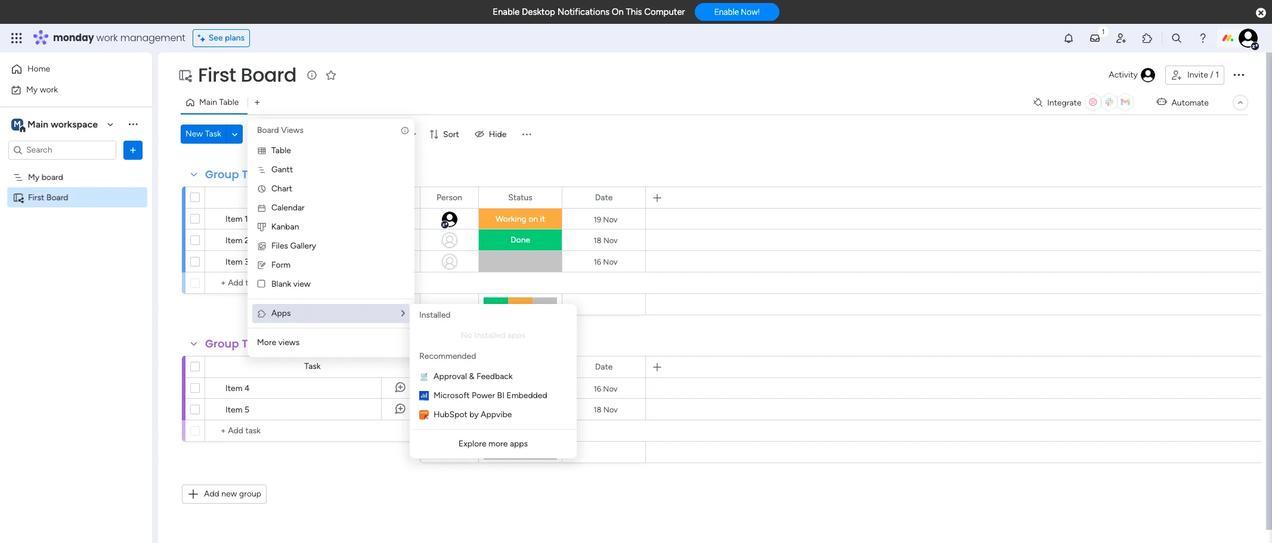 Task type: locate. For each thing, give the bounding box(es) containing it.
item left 4 at the left bottom of the page
[[225, 383, 242, 394]]

more views
[[257, 338, 300, 348]]

workspace image
[[11, 118, 23, 131]]

1
[[1215, 70, 1219, 80], [245, 214, 248, 224]]

1 vertical spatial group title field
[[202, 336, 267, 352]]

0 vertical spatial person
[[437, 192, 462, 202]]

2 vertical spatial app logo image
[[419, 410, 429, 420]]

board left views
[[257, 125, 279, 135]]

0 vertical spatial person field
[[434, 191, 465, 204]]

4 item from the top
[[225, 383, 242, 394]]

add new group button
[[182, 485, 267, 504]]

1 vertical spatial main
[[27, 118, 48, 130]]

work for my
[[40, 84, 58, 95]]

1 inside button
[[1215, 70, 1219, 80]]

1 vertical spatial task
[[304, 361, 321, 372]]

enable inside button
[[714, 7, 739, 17]]

calendar
[[271, 203, 305, 213]]

item left 5
[[225, 405, 242, 415]]

nov for 5
[[603, 405, 618, 414]]

0 vertical spatial 18 nov
[[593, 236, 618, 245]]

arrow down image
[[406, 127, 420, 141]]

2 group title from the top
[[205, 336, 264, 351]]

gallery
[[290, 241, 316, 251]]

1 horizontal spatial first
[[198, 61, 236, 88]]

3 app logo image from the top
[[419, 410, 429, 420]]

0 vertical spatial 16
[[594, 257, 601, 266]]

1 right /
[[1215, 70, 1219, 80]]

1 vertical spatial date field
[[592, 360, 616, 374]]

2 group from the top
[[205, 336, 239, 351]]

Date field
[[592, 191, 616, 204], [592, 360, 616, 374]]

board up add view image
[[241, 61, 297, 88]]

item 3
[[225, 257, 249, 267]]

2 date from the top
[[595, 362, 613, 372]]

0 vertical spatial group
[[205, 167, 239, 182]]

group title field up item 4
[[202, 336, 267, 352]]

1 horizontal spatial main
[[199, 97, 217, 107]]

form
[[271, 260, 291, 270]]

search everything image
[[1171, 32, 1183, 44]]

app logo image for approval
[[419, 372, 429, 382]]

see plans
[[209, 33, 245, 43]]

1 title from the top
[[242, 167, 264, 182]]

apps
[[271, 308, 291, 318]]

invite / 1
[[1187, 70, 1219, 80]]

work inside button
[[40, 84, 58, 95]]

1 item from the top
[[225, 214, 242, 224]]

1 group from the top
[[205, 167, 239, 182]]

18 for item 5
[[593, 405, 601, 414]]

my inside button
[[26, 84, 38, 95]]

enable
[[493, 7, 520, 17], [714, 7, 739, 17]]

group title
[[205, 167, 264, 182], [205, 336, 264, 351]]

1 up 2 at the top left of the page
[[245, 214, 248, 224]]

apps up the 'feedback'
[[508, 330, 526, 341]]

0 vertical spatial main
[[199, 97, 217, 107]]

automate
[[1171, 98, 1209, 108]]

group title field for person
[[202, 336, 267, 352]]

0 vertical spatial my
[[26, 84, 38, 95]]

views
[[281, 125, 304, 135]]

list box
[[0, 165, 152, 369]]

2 item from the top
[[225, 236, 242, 246]]

1 vertical spatial person
[[437, 362, 462, 372]]

1 vertical spatial 16 nov
[[594, 384, 618, 393]]

my left board
[[28, 172, 39, 182]]

1 vertical spatial date
[[595, 362, 613, 372]]

0 horizontal spatial main
[[27, 118, 48, 130]]

installed
[[419, 310, 451, 320], [474, 330, 505, 341]]

microsoft
[[434, 391, 470, 401]]

my for my board
[[28, 172, 39, 182]]

1 vertical spatial work
[[40, 84, 58, 95]]

group for person
[[205, 336, 239, 351]]

title for status
[[242, 167, 264, 182]]

1 vertical spatial apps image
[[257, 309, 267, 318]]

5 item from the top
[[225, 405, 242, 415]]

app logo image
[[419, 372, 429, 382], [419, 391, 429, 401], [419, 410, 429, 420]]

shareable board image
[[13, 192, 24, 203]]

4 nov from the top
[[603, 384, 618, 393]]

18 nov for item 5
[[593, 405, 618, 414]]

&
[[469, 372, 474, 382]]

hubspot
[[434, 410, 467, 420]]

first board up add view image
[[198, 61, 297, 88]]

0 vertical spatial date field
[[592, 191, 616, 204]]

desktop
[[522, 7, 555, 17]]

1 vertical spatial my
[[28, 172, 39, 182]]

explore
[[458, 439, 486, 449]]

nov
[[603, 215, 618, 224], [603, 236, 618, 245], [603, 257, 618, 266], [603, 384, 618, 393], [603, 405, 618, 414]]

work down home
[[40, 84, 58, 95]]

apps image right 'invite members' icon
[[1141, 32, 1153, 44]]

0 horizontal spatial apps image
[[257, 309, 267, 318]]

0 vertical spatial title
[[242, 167, 264, 182]]

0 horizontal spatial first
[[28, 192, 44, 202]]

power
[[472, 391, 495, 401]]

5
[[245, 405, 249, 415]]

1 vertical spatial 18 nov
[[593, 405, 618, 414]]

Search in workspace field
[[25, 143, 100, 157]]

main inside workspace selection element
[[27, 118, 48, 130]]

board
[[241, 61, 297, 88], [257, 125, 279, 135], [46, 192, 68, 202]]

group title field down angle down 'icon'
[[202, 167, 267, 182]]

0 vertical spatial 1
[[1215, 70, 1219, 80]]

working
[[496, 214, 526, 224]]

1 horizontal spatial first board
[[198, 61, 297, 88]]

first right shareable board icon on the left top
[[28, 192, 44, 202]]

1 18 nov from the top
[[593, 236, 618, 245]]

+ Add task text field
[[211, 424, 414, 438]]

installed right list arrow image
[[419, 310, 451, 320]]

0 horizontal spatial first board
[[28, 192, 68, 202]]

table down search field
[[271, 146, 291, 156]]

title left views
[[242, 336, 264, 351]]

apps image left apps
[[257, 309, 267, 318]]

item up item 2
[[225, 214, 242, 224]]

done
[[510, 235, 530, 245]]

2 16 nov from the top
[[594, 384, 618, 393]]

my
[[26, 84, 38, 95], [28, 172, 39, 182]]

None field
[[505, 360, 535, 374]]

integrate
[[1047, 98, 1081, 108]]

app logo image for microsoft
[[419, 391, 429, 401]]

1 vertical spatial person field
[[434, 360, 465, 374]]

installed right "no"
[[474, 330, 505, 341]]

enable left the now!
[[714, 7, 739, 17]]

recommended
[[419, 351, 476, 361]]

1 horizontal spatial enable
[[714, 7, 739, 17]]

item 2
[[225, 236, 249, 246]]

app logo image left "microsoft" on the left bottom
[[419, 391, 429, 401]]

1 vertical spatial 18
[[593, 405, 601, 414]]

1 group title field from the top
[[202, 167, 267, 182]]

Group Title field
[[202, 167, 267, 182], [202, 336, 267, 352]]

app logo image left "hubspot"
[[419, 410, 429, 420]]

my for my work
[[26, 84, 38, 95]]

options image
[[127, 144, 139, 156]]

group title for status
[[205, 167, 264, 182]]

group down angle down 'icon'
[[205, 167, 239, 182]]

apps inside menu item
[[508, 330, 526, 341]]

1 vertical spatial 1
[[245, 214, 248, 224]]

3 nov from the top
[[603, 257, 618, 266]]

16
[[594, 257, 601, 266], [594, 384, 601, 393]]

apps image
[[1141, 32, 1153, 44], [257, 309, 267, 318]]

2 18 nov from the top
[[593, 405, 618, 414]]

invite
[[1187, 70, 1208, 80]]

workspace selection element
[[11, 117, 100, 133]]

0 vertical spatial task
[[205, 129, 221, 139]]

item for item 3
[[225, 257, 242, 267]]

1 horizontal spatial 1
[[1215, 70, 1219, 80]]

work
[[96, 31, 118, 45], [40, 84, 58, 95]]

no installed apps
[[461, 330, 526, 341]]

0 vertical spatial group title
[[205, 167, 264, 182]]

my down home
[[26, 84, 38, 95]]

title left 'gantt'
[[242, 167, 264, 182]]

0 vertical spatial group title field
[[202, 167, 267, 182]]

item left 2 at the top left of the page
[[225, 236, 242, 246]]

enable now! button
[[695, 3, 779, 21]]

2 person from the top
[[437, 362, 462, 372]]

computer
[[644, 7, 685, 17]]

18 nov
[[593, 236, 618, 245], [593, 405, 618, 414]]

item left 3
[[225, 257, 242, 267]]

status
[[508, 192, 532, 202]]

1 vertical spatial title
[[242, 336, 264, 351]]

0 vertical spatial work
[[96, 31, 118, 45]]

1 vertical spatial first board
[[28, 192, 68, 202]]

table left add view image
[[219, 97, 239, 107]]

main right workspace image
[[27, 118, 48, 130]]

main inside button
[[199, 97, 217, 107]]

1 vertical spatial app logo image
[[419, 391, 429, 401]]

bi
[[497, 391, 504, 401]]

option
[[0, 166, 152, 169]]

group left 'more'
[[205, 336, 239, 351]]

2 group title field from the top
[[202, 336, 267, 352]]

16 nov
[[594, 257, 618, 266], [594, 384, 618, 393]]

work for monday
[[96, 31, 118, 45]]

2 18 from the top
[[593, 405, 601, 414]]

Person field
[[434, 191, 465, 204], [434, 360, 465, 374]]

autopilot image
[[1157, 94, 1167, 110]]

group title field for status
[[202, 167, 267, 182]]

First Board field
[[195, 61, 300, 88]]

date
[[595, 192, 613, 202], [595, 362, 613, 372]]

0 vertical spatial 16 nov
[[594, 257, 618, 266]]

3 item from the top
[[225, 257, 242, 267]]

0 vertical spatial 18
[[593, 236, 601, 245]]

2 nov from the top
[[603, 236, 618, 245]]

0 horizontal spatial enable
[[493, 7, 520, 17]]

no installed apps menu item
[[419, 329, 567, 343]]

my work
[[26, 84, 58, 95]]

kanban
[[271, 222, 299, 232]]

invite members image
[[1115, 32, 1127, 44]]

0 horizontal spatial task
[[205, 129, 221, 139]]

1 18 from the top
[[593, 236, 601, 245]]

0 vertical spatial app logo image
[[419, 372, 429, 382]]

list arrow image
[[401, 310, 405, 318]]

invite / 1 button
[[1165, 66, 1224, 85]]

0 vertical spatial apps
[[508, 330, 526, 341]]

0 vertical spatial date
[[595, 192, 613, 202]]

group title down angle down 'icon'
[[205, 167, 264, 182]]

enable left desktop
[[493, 7, 520, 17]]

1 horizontal spatial table
[[271, 146, 291, 156]]

menu
[[410, 304, 577, 459]]

1 horizontal spatial work
[[96, 31, 118, 45]]

0 vertical spatial first
[[198, 61, 236, 88]]

0 horizontal spatial work
[[40, 84, 58, 95]]

item
[[225, 214, 242, 224], [225, 236, 242, 246], [225, 257, 242, 267], [225, 383, 242, 394], [225, 405, 242, 415]]

show board description image
[[305, 69, 319, 81]]

1 vertical spatial group
[[205, 336, 239, 351]]

dapulse integrations image
[[1033, 98, 1042, 107]]

app logo image left approval
[[419, 372, 429, 382]]

apps right more
[[510, 439, 528, 449]]

group title for person
[[205, 336, 264, 351]]

first up "main table"
[[198, 61, 236, 88]]

app logo image for hubspot
[[419, 410, 429, 420]]

work right monday
[[96, 31, 118, 45]]

main up new task
[[199, 97, 217, 107]]

1 vertical spatial apps
[[510, 439, 528, 449]]

apps for explore more apps
[[510, 439, 528, 449]]

more
[[488, 439, 508, 449]]

dapulse close image
[[1256, 7, 1266, 19]]

1 vertical spatial group title
[[205, 336, 264, 351]]

0 vertical spatial apps image
[[1141, 32, 1153, 44]]

2 person field from the top
[[434, 360, 465, 374]]

see
[[209, 33, 223, 43]]

this
[[626, 7, 642, 17]]

18
[[593, 236, 601, 245], [593, 405, 601, 414]]

5 nov from the top
[[603, 405, 618, 414]]

task
[[205, 129, 221, 139], [304, 361, 321, 372]]

0 horizontal spatial 1
[[245, 214, 248, 224]]

first board
[[198, 61, 297, 88], [28, 192, 68, 202]]

0 vertical spatial installed
[[419, 310, 451, 320]]

1 vertical spatial 16
[[594, 384, 601, 393]]

1 app logo image from the top
[[419, 372, 429, 382]]

select product image
[[11, 32, 23, 44]]

0 vertical spatial table
[[219, 97, 239, 107]]

0 horizontal spatial table
[[219, 97, 239, 107]]

board down board
[[46, 192, 68, 202]]

group
[[205, 167, 239, 182], [205, 336, 239, 351]]

group title up item 4
[[205, 336, 264, 351]]

v2 search image
[[258, 127, 266, 141]]

1 horizontal spatial installed
[[474, 330, 505, 341]]

2 app logo image from the top
[[419, 391, 429, 401]]

notifications image
[[1063, 32, 1075, 44]]

1 vertical spatial installed
[[474, 330, 505, 341]]

first board down my board
[[28, 192, 68, 202]]

sort button
[[424, 125, 466, 144]]

2 title from the top
[[242, 336, 264, 351]]

Search field
[[266, 126, 302, 143]]

1 group title from the top
[[205, 167, 264, 182]]

Status field
[[505, 191, 535, 204]]

table
[[219, 97, 239, 107], [271, 146, 291, 156]]

1 vertical spatial first
[[28, 192, 44, 202]]

1 person field from the top
[[434, 191, 465, 204]]



Task type: describe. For each thing, give the bounding box(es) containing it.
1 nov from the top
[[603, 215, 618, 224]]

board
[[42, 172, 63, 182]]

gantt
[[271, 165, 293, 175]]

0 vertical spatial board
[[241, 61, 297, 88]]

angle down image
[[232, 130, 238, 139]]

menu containing installed
[[410, 304, 577, 459]]

files
[[271, 241, 288, 251]]

microsoft power bi embedded
[[434, 391, 547, 401]]

new task button
[[181, 125, 226, 144]]

enable now!
[[714, 7, 760, 17]]

menu image
[[521, 128, 533, 140]]

on
[[528, 214, 538, 224]]

working on it
[[496, 214, 545, 224]]

18 for item 2
[[593, 236, 601, 245]]

jacob simon image
[[1239, 29, 1258, 48]]

chart
[[271, 184, 292, 194]]

filter
[[383, 129, 402, 139]]

main workspace
[[27, 118, 98, 130]]

item for item 5
[[225, 405, 242, 415]]

now!
[[741, 7, 760, 17]]

workspace options image
[[127, 118, 139, 130]]

blank view
[[271, 279, 311, 289]]

shareable board image
[[178, 68, 192, 82]]

hide
[[489, 129, 507, 139]]

1 vertical spatial table
[[271, 146, 291, 156]]

0 horizontal spatial installed
[[419, 310, 451, 320]]

list box containing my board
[[0, 165, 152, 369]]

my board
[[28, 172, 63, 182]]

board views
[[257, 125, 304, 135]]

monday work management
[[53, 31, 185, 45]]

enable for enable desktop notifications on this computer
[[493, 7, 520, 17]]

3
[[245, 257, 249, 267]]

1 image
[[1098, 24, 1109, 38]]

see plans button
[[192, 29, 250, 47]]

main table button
[[181, 93, 248, 112]]

home button
[[7, 60, 128, 79]]

1 vertical spatial board
[[257, 125, 279, 135]]

2 vertical spatial board
[[46, 192, 68, 202]]

add view image
[[255, 98, 260, 107]]

/
[[1210, 70, 1213, 80]]

item 4
[[225, 383, 250, 394]]

1 horizontal spatial task
[[304, 361, 321, 372]]

filter button
[[364, 125, 420, 144]]

activity button
[[1104, 66, 1160, 85]]

18 nov for item 2
[[593, 236, 618, 245]]

sort
[[443, 129, 459, 139]]

nov for 2
[[603, 236, 618, 245]]

item 1
[[225, 214, 248, 224]]

1 date from the top
[[595, 192, 613, 202]]

views
[[278, 338, 300, 348]]

approval
[[434, 372, 467, 382]]

0 vertical spatial first board
[[198, 61, 297, 88]]

view
[[293, 279, 311, 289]]

on
[[612, 7, 624, 17]]

notifications
[[557, 7, 610, 17]]

add new group
[[204, 489, 261, 499]]

workspace
[[51, 118, 98, 130]]

item for item 4
[[225, 383, 242, 394]]

nov for 3
[[603, 257, 618, 266]]

1 16 from the top
[[594, 257, 601, 266]]

title for person
[[242, 336, 264, 351]]

2
[[245, 236, 249, 246]]

add to favorites image
[[325, 69, 337, 81]]

embedded
[[507, 391, 547, 401]]

monday
[[53, 31, 94, 45]]

table inside main table button
[[219, 97, 239, 107]]

m
[[14, 119, 21, 129]]

my work button
[[7, 80, 128, 99]]

hide button
[[470, 125, 514, 144]]

4
[[245, 383, 250, 394]]

installed inside no installed apps menu item
[[474, 330, 505, 341]]

explore more apps
[[458, 439, 528, 449]]

it
[[540, 214, 545, 224]]

apps for no installed apps
[[508, 330, 526, 341]]

approval & feedback
[[434, 372, 513, 382]]

1 16 nov from the top
[[594, 257, 618, 266]]

new
[[221, 489, 237, 499]]

19 nov
[[594, 215, 618, 224]]

options image
[[1231, 67, 1246, 82]]

new task
[[185, 129, 221, 139]]

item 5
[[225, 405, 249, 415]]

19
[[594, 215, 601, 224]]

by
[[469, 410, 479, 420]]

item for item 2
[[225, 236, 242, 246]]

feedback
[[476, 372, 513, 382]]

help image
[[1197, 32, 1209, 44]]

activity
[[1109, 70, 1138, 80]]

2 16 from the top
[[594, 384, 601, 393]]

new
[[185, 129, 203, 139]]

collapse board header image
[[1236, 98, 1245, 107]]

hubspot by appvibe
[[434, 410, 512, 420]]

home
[[27, 64, 50, 74]]

item for item 1
[[225, 214, 242, 224]]

no
[[461, 330, 472, 341]]

plans
[[225, 33, 245, 43]]

blank
[[271, 279, 291, 289]]

main for main workspace
[[27, 118, 48, 130]]

main table
[[199, 97, 239, 107]]

files gallery
[[271, 241, 316, 251]]

more
[[257, 338, 276, 348]]

add
[[204, 489, 219, 499]]

2 date field from the top
[[592, 360, 616, 374]]

group
[[239, 489, 261, 499]]

1 date field from the top
[[592, 191, 616, 204]]

management
[[120, 31, 185, 45]]

inbox image
[[1089, 32, 1101, 44]]

1 horizontal spatial apps image
[[1141, 32, 1153, 44]]

enable for enable now!
[[714, 7, 739, 17]]

task inside 'button'
[[205, 129, 221, 139]]

1 person from the top
[[437, 192, 462, 202]]

group for status
[[205, 167, 239, 182]]

appvibe
[[481, 410, 512, 420]]

main for main table
[[199, 97, 217, 107]]

enable desktop notifications on this computer
[[493, 7, 685, 17]]



Task type: vqa. For each thing, say whether or not it's contained in the screenshot.
item 3
yes



